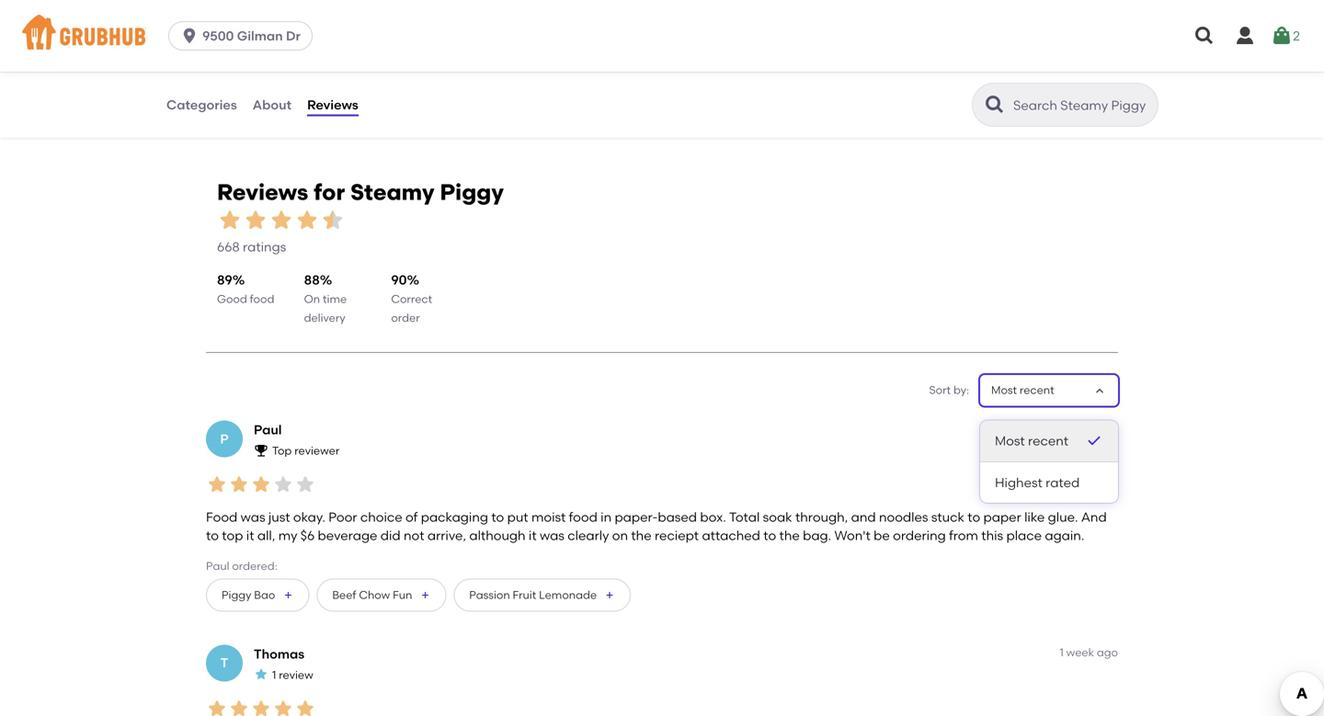 Task type: locate. For each thing, give the bounding box(es) containing it.
0 vertical spatial recent
[[1020, 384, 1055, 397]]

plus icon image for beef chow fun
[[420, 590, 431, 601]]

2 it from the left
[[529, 528, 537, 544]]

0 horizontal spatial food
[[250, 292, 274, 306]]

2 ago from the top
[[1097, 646, 1118, 659]]

2 plus icon image from the left
[[420, 590, 431, 601]]

1 vertical spatial 1 week ago
[[1060, 646, 1118, 659]]

total
[[729, 509, 760, 525]]

to up 'although'
[[491, 509, 504, 525]]

it
[[246, 528, 254, 544], [529, 528, 537, 544]]

svg image
[[1271, 25, 1293, 47]]

1 horizontal spatial it
[[529, 528, 537, 544]]

Sort by: field
[[992, 383, 1055, 399]]

ratings
[[243, 239, 286, 255]]

most recent
[[992, 384, 1055, 397], [995, 433, 1069, 449]]

delivery inside 88 on time delivery
[[304, 311, 346, 325]]

most right by:
[[992, 384, 1017, 397]]

plus icon image inside "beef chow fun" button
[[420, 590, 431, 601]]

piggy left bao
[[222, 588, 251, 602]]

0 vertical spatial food
[[250, 292, 274, 306]]

the down soak
[[780, 528, 800, 544]]

0 horizontal spatial it
[[246, 528, 254, 544]]

1 for paul
[[1060, 422, 1064, 435]]

0 vertical spatial delivery
[[220, 38, 261, 51]]

0 vertical spatial paul
[[254, 422, 282, 438]]

1 horizontal spatial food
[[569, 509, 598, 525]]

main navigation navigation
[[0, 0, 1325, 72]]

based
[[658, 509, 697, 525]]

$1.99
[[192, 38, 217, 51]]

668
[[217, 239, 240, 255]]

was
[[241, 509, 265, 525], [540, 528, 565, 544]]

recent up highest rated
[[1028, 433, 1069, 449]]

plus icon image right bao
[[283, 590, 294, 601]]

in
[[601, 509, 612, 525]]

to down soak
[[764, 528, 776, 544]]

1 week from the top
[[1067, 422, 1095, 435]]

1 vertical spatial piggy
[[222, 588, 251, 602]]

like
[[1025, 509, 1045, 525]]

plus icon image inside passion fruit lemonade button
[[604, 590, 615, 601]]

1 vertical spatial most
[[995, 433, 1025, 449]]

0 vertical spatial 1 week ago
[[1060, 422, 1118, 435]]

dr
[[286, 28, 301, 44]]

reviews button
[[306, 72, 359, 138]]

2 1 week ago from the top
[[1060, 646, 1118, 659]]

highest
[[995, 475, 1043, 491]]

0 horizontal spatial paul
[[206, 560, 229, 573]]

88 on time delivery
[[304, 272, 347, 325]]

rated
[[1046, 475, 1080, 491]]

was up all,
[[241, 509, 265, 525]]

choice
[[360, 509, 403, 525]]

reviews inside button
[[307, 97, 359, 113]]

1 vertical spatial recent
[[1028, 433, 1069, 449]]

0 vertical spatial ago
[[1097, 422, 1118, 435]]

0 vertical spatial most
[[992, 384, 1017, 397]]

1 vertical spatial 1
[[1060, 646, 1064, 659]]

1 vertical spatial week
[[1067, 646, 1095, 659]]

food right 'good'
[[250, 292, 274, 306]]

most inside field
[[992, 384, 1017, 397]]

668 ratings
[[217, 239, 286, 255]]

on
[[612, 528, 628, 544]]

place
[[1007, 528, 1042, 544]]

most
[[992, 384, 1017, 397], [995, 433, 1025, 449]]

to
[[491, 509, 504, 525], [968, 509, 981, 525], [206, 528, 219, 544], [764, 528, 776, 544]]

recent up most recent option
[[1020, 384, 1055, 397]]

for
[[314, 179, 345, 206]]

most up highest
[[995, 433, 1025, 449]]

delivery
[[220, 38, 261, 51], [304, 311, 346, 325]]

1 vertical spatial food
[[569, 509, 598, 525]]

1 it from the left
[[246, 528, 254, 544]]

plus icon image right lemonade
[[604, 590, 615, 601]]

did
[[381, 528, 401, 544]]

1 ago from the top
[[1097, 422, 1118, 435]]

delivery down the min
[[220, 38, 261, 51]]

plus icon image for passion fruit lemonade
[[604, 590, 615, 601]]

plus icon image inside piggy bao button
[[283, 590, 294, 601]]

delivery down time
[[304, 311, 346, 325]]

0 vertical spatial piggy
[[440, 179, 504, 206]]

3 plus icon image from the left
[[604, 590, 615, 601]]

1 vertical spatial ago
[[1097, 646, 1118, 659]]

stuck
[[932, 509, 965, 525]]

top reviewer
[[272, 444, 340, 458]]

put
[[507, 509, 529, 525]]

from
[[949, 528, 979, 544]]

the down paper-
[[631, 528, 652, 544]]

2 horizontal spatial plus icon image
[[604, 590, 615, 601]]

0 horizontal spatial delivery
[[220, 38, 261, 51]]

t
[[220, 655, 228, 671]]

to left 'top'
[[206, 528, 219, 544]]

plus icon image right fun
[[420, 590, 431, 601]]

reviews for reviews
[[307, 97, 359, 113]]

piggy
[[440, 179, 504, 206], [222, 588, 251, 602]]

ago for paul
[[1097, 422, 1118, 435]]

on
[[304, 292, 320, 306]]

min
[[227, 22, 247, 35]]

2 horizontal spatial svg image
[[1234, 25, 1256, 47]]

1 vertical spatial reviews
[[217, 179, 308, 206]]

2 week from the top
[[1067, 646, 1095, 659]]

0 horizontal spatial plus icon image
[[283, 590, 294, 601]]

1 vertical spatial paul
[[206, 560, 229, 573]]

top
[[272, 444, 292, 458]]

about
[[253, 97, 292, 113]]

2 the from the left
[[780, 528, 800, 544]]

recent inside option
[[1028, 433, 1069, 449]]

0 vertical spatial 1
[[1060, 422, 1064, 435]]

reviews right about
[[307, 97, 359, 113]]

9500 gilman dr
[[202, 28, 301, 44]]

reviewer
[[295, 444, 340, 458]]

1 horizontal spatial plus icon image
[[420, 590, 431, 601]]

most recent up highest rated
[[995, 433, 1069, 449]]

most recent up most recent option
[[992, 384, 1055, 397]]

star icon image
[[217, 207, 243, 233], [243, 207, 269, 233], [269, 207, 294, 233], [294, 207, 320, 233], [320, 207, 346, 233], [320, 207, 346, 233], [206, 474, 228, 496], [228, 474, 250, 496], [250, 474, 272, 496], [272, 474, 294, 496], [294, 474, 316, 496], [254, 667, 269, 682], [206, 698, 228, 717], [228, 698, 250, 717], [250, 698, 272, 717], [272, 698, 294, 717], [294, 698, 316, 717]]

delivery inside 25–40 min $1.99 delivery
[[220, 38, 261, 51]]

1 horizontal spatial the
[[780, 528, 800, 544]]

1 1 week ago from the top
[[1060, 422, 1118, 435]]

0 horizontal spatial was
[[241, 509, 265, 525]]

gilman
[[237, 28, 283, 44]]

paper
[[984, 509, 1022, 525]]

caret down icon image
[[1093, 383, 1107, 398]]

ago
[[1097, 422, 1118, 435], [1097, 646, 1118, 659]]

bao
[[254, 588, 275, 602]]

0 vertical spatial week
[[1067, 422, 1095, 435]]

1 week ago for paul
[[1060, 422, 1118, 435]]

it left all,
[[246, 528, 254, 544]]

1 horizontal spatial delivery
[[304, 311, 346, 325]]

reciept
[[655, 528, 699, 544]]

1 review
[[272, 669, 313, 682]]

reviews up ratings
[[217, 179, 308, 206]]

passion
[[469, 588, 510, 602]]

passion fruit lemonade button
[[454, 579, 631, 612]]

beverage
[[318, 528, 378, 544]]

0 horizontal spatial piggy
[[222, 588, 251, 602]]

1 plus icon image from the left
[[283, 590, 294, 601]]

90 correct order
[[391, 272, 432, 325]]

1 vertical spatial most recent
[[995, 433, 1069, 449]]

paul for paul ordered:
[[206, 560, 229, 573]]

recent inside field
[[1020, 384, 1055, 397]]

okay.
[[293, 509, 325, 525]]

categories
[[166, 97, 237, 113]]

thomas
[[254, 646, 305, 662]]

order
[[391, 311, 420, 325]]

1 vertical spatial delivery
[[304, 311, 346, 325]]

check icon image
[[1085, 432, 1104, 450]]

svg image
[[1194, 25, 1216, 47], [1234, 25, 1256, 47], [180, 27, 199, 45]]

food up clearly
[[569, 509, 598, 525]]

0 vertical spatial reviews
[[307, 97, 359, 113]]

0 horizontal spatial svg image
[[180, 27, 199, 45]]

9500
[[202, 28, 234, 44]]

paul up trophy icon
[[254, 422, 282, 438]]

time
[[323, 292, 347, 306]]

trophy icon image
[[254, 443, 269, 458]]

it down moist
[[529, 528, 537, 544]]

paul down 'top'
[[206, 560, 229, 573]]

1
[[1060, 422, 1064, 435], [1060, 646, 1064, 659], [272, 669, 276, 682]]

review
[[279, 669, 313, 682]]

my
[[278, 528, 297, 544]]

1 vertical spatial was
[[540, 528, 565, 544]]

reviews
[[307, 97, 359, 113], [217, 179, 308, 206]]

0 horizontal spatial the
[[631, 528, 652, 544]]

to up from
[[968, 509, 981, 525]]

paul for paul
[[254, 422, 282, 438]]

the
[[631, 528, 652, 544], [780, 528, 800, 544]]

plus icon image for piggy bao
[[283, 590, 294, 601]]

Search Steamy Piggy search field
[[1012, 97, 1153, 114]]

1 for thomas
[[1060, 646, 1064, 659]]

1 week ago
[[1060, 422, 1118, 435], [1060, 646, 1118, 659]]

search icon image
[[984, 94, 1006, 116]]

piggy right steamy
[[440, 179, 504, 206]]

food was just okay.  poor choice of packaging to put moist food in paper-based box.  total soak through, and noodles stuck to paper like glue.  and to top it all, my $6 beverage did not arrive, although it was clearly on the reciept attached to the bag.  won't be ordering from this place again.
[[206, 509, 1107, 544]]

plus icon image
[[283, 590, 294, 601], [420, 590, 431, 601], [604, 590, 615, 601]]

paul
[[254, 422, 282, 438], [206, 560, 229, 573]]

0 vertical spatial was
[[241, 509, 265, 525]]

1 horizontal spatial paul
[[254, 422, 282, 438]]

was down moist
[[540, 528, 565, 544]]

passion fruit lemonade
[[469, 588, 597, 602]]



Task type: vqa. For each thing, say whether or not it's contained in the screenshot.
the "paper-"
yes



Task type: describe. For each thing, give the bounding box(es) containing it.
food
[[206, 509, 238, 525]]

reviews for reviews for steamy piggy
[[217, 179, 308, 206]]

ordered:
[[232, 560, 277, 573]]

steamy
[[350, 179, 435, 206]]

moist
[[532, 509, 566, 525]]

box.
[[700, 509, 726, 525]]

beef chow fun
[[332, 588, 412, 602]]

correct
[[391, 292, 432, 306]]

and
[[1082, 509, 1107, 525]]

90
[[391, 272, 407, 288]]

arrive,
[[428, 528, 466, 544]]

fruit
[[513, 588, 536, 602]]

just
[[268, 509, 290, 525]]

soak
[[763, 509, 792, 525]]

2
[[1293, 28, 1301, 44]]

delivery for 88
[[304, 311, 346, 325]]

2 vertical spatial 1
[[272, 669, 276, 682]]

clearly
[[568, 528, 609, 544]]

svg image inside '9500 gilman dr' button
[[180, 27, 199, 45]]

p
[[220, 431, 229, 447]]

by:
[[954, 384, 969, 397]]

attached
[[702, 528, 761, 544]]

beef
[[332, 588, 356, 602]]

glue.
[[1048, 509, 1078, 525]]

most inside option
[[995, 433, 1025, 449]]

1 horizontal spatial svg image
[[1194, 25, 1216, 47]]

1 the from the left
[[631, 528, 652, 544]]

88
[[304, 272, 320, 288]]

lemonade
[[539, 588, 597, 602]]

ordering
[[893, 528, 946, 544]]

noodles
[[879, 509, 929, 525]]

ago for thomas
[[1097, 646, 1118, 659]]

sort by:
[[929, 384, 969, 397]]

through,
[[796, 509, 848, 525]]

9500 gilman dr button
[[168, 21, 320, 51]]

piggy inside piggy bao button
[[222, 588, 251, 602]]

$6
[[301, 528, 315, 544]]

and
[[851, 509, 876, 525]]

of
[[406, 509, 418, 525]]

delivery for 25–40
[[220, 38, 261, 51]]

25–40 min $1.99 delivery
[[192, 22, 261, 51]]

highest rated
[[995, 475, 1080, 491]]

25–40
[[192, 22, 224, 35]]

packaging
[[421, 509, 488, 525]]

most recent inside option
[[995, 433, 1069, 449]]

categories button
[[166, 72, 238, 138]]

1 horizontal spatial was
[[540, 528, 565, 544]]

about button
[[252, 72, 293, 138]]

again.
[[1045, 528, 1085, 544]]

1 horizontal spatial piggy
[[440, 179, 504, 206]]

89
[[217, 272, 232, 288]]

89 good food
[[217, 272, 274, 306]]

week for thomas
[[1067, 646, 1095, 659]]

all,
[[257, 528, 275, 544]]

most recent option
[[981, 421, 1118, 462]]

sort
[[929, 384, 951, 397]]

food inside food was just okay.  poor choice of packaging to put moist food in paper-based box.  total soak through, and noodles stuck to paper like glue.  and to top it all, my $6 beverage did not arrive, although it was clearly on the reciept attached to the bag.  won't be ordering from this place again.
[[569, 509, 598, 525]]

fun
[[393, 588, 412, 602]]

poor
[[329, 509, 357, 525]]

0 vertical spatial most recent
[[992, 384, 1055, 397]]

2 button
[[1271, 19, 1301, 52]]

this
[[982, 528, 1004, 544]]

paul ordered:
[[206, 560, 277, 573]]

beef chow fun button
[[317, 579, 446, 612]]

piggy bao
[[222, 588, 275, 602]]

bag.
[[803, 528, 832, 544]]

paper-
[[615, 509, 658, 525]]

top
[[222, 528, 243, 544]]

good
[[217, 292, 247, 306]]

piggy bao button
[[206, 579, 309, 612]]

reviews for steamy piggy
[[217, 179, 504, 206]]

week for paul
[[1067, 422, 1095, 435]]

although
[[469, 528, 526, 544]]

food inside 89 good food
[[250, 292, 274, 306]]

not
[[404, 528, 424, 544]]

be
[[874, 528, 890, 544]]

1 week ago for thomas
[[1060, 646, 1118, 659]]

won't
[[835, 528, 871, 544]]

chow
[[359, 588, 390, 602]]



